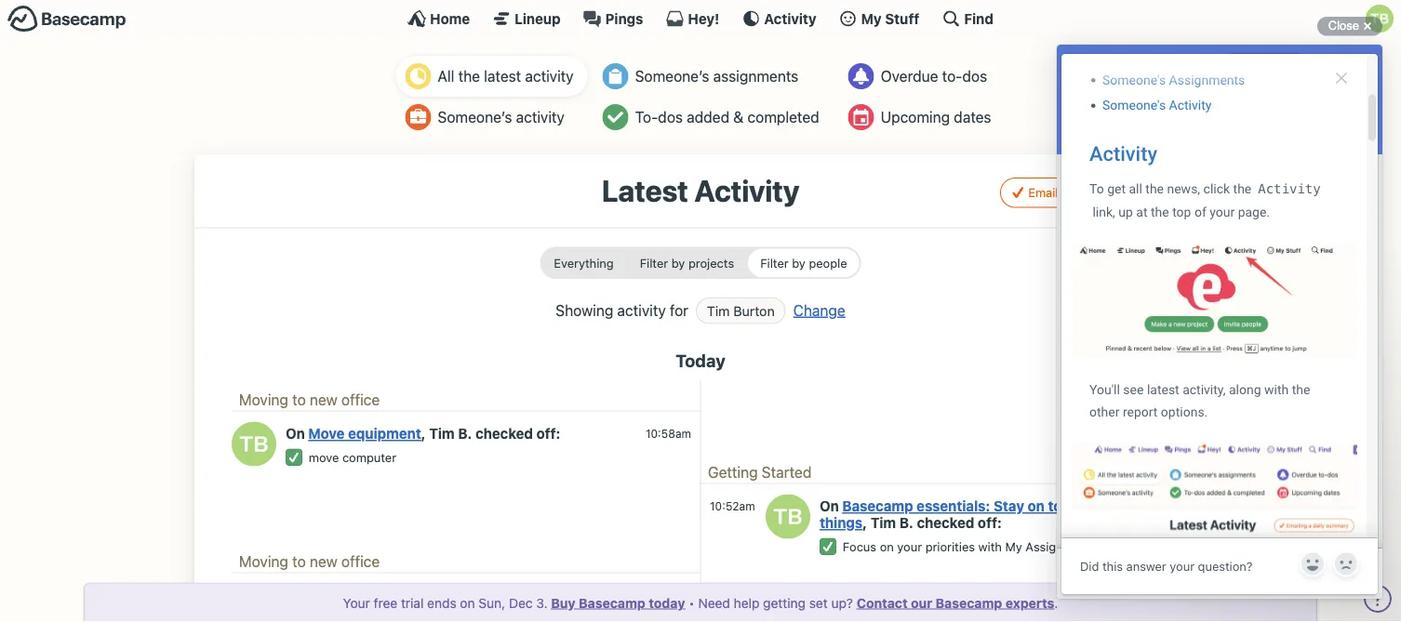 Task type: vqa. For each thing, say whether or not it's contained in the screenshot.
Mar 12 element to the middle
no



Task type: describe. For each thing, give the bounding box(es) containing it.
moving for on move equipment ,       tim b. checked off:
[[239, 391, 288, 408]]

activity for someone's activity
[[516, 108, 565, 126]]

to-
[[942, 67, 962, 85]]

10:48am
[[646, 589, 691, 602]]

1 vertical spatial tim burton image
[[766, 495, 810, 539]]

all the latest activity link
[[396, 56, 588, 97]]

moving for on move equipment ,       tim b. added
[[239, 553, 288, 570]]

contact our basecamp experts link
[[857, 595, 1055, 611]]

things
[[820, 515, 863, 531]]

1 vertical spatial b.
[[900, 515, 914, 531]]

todo image
[[603, 104, 629, 130]]

reports image
[[848, 63, 874, 89]]

0 vertical spatial activity
[[525, 67, 574, 85]]

on inside basecamp essentials: stay on top of things
[[1028, 498, 1045, 514]]

3.
[[536, 595, 548, 611]]

moving to new office for on move equipment ,       tim b. added
[[239, 553, 380, 570]]

assignment image
[[603, 63, 629, 89]]

basecamp essentials: stay on top of things link
[[820, 498, 1088, 531]]

today
[[676, 351, 726, 371]]

by for projects
[[672, 256, 685, 270]]

by for people
[[792, 256, 806, 270]]

upcoming dates link
[[839, 97, 1005, 138]]

office for ,       tim b. checked off:
[[341, 391, 380, 408]]

upcoming dates
[[881, 108, 991, 126]]

getting started
[[708, 463, 812, 481]]

latest activity
[[602, 173, 799, 208]]

activity inside main element
[[764, 10, 817, 27]]

focus on your priorities with my assignments
[[843, 540, 1098, 554]]

cross small image
[[1357, 15, 1379, 37]]

move for on move equipment ,       tim b. checked off:
[[308, 426, 345, 442]]

someone's activity
[[438, 108, 565, 126]]

move computer link
[[309, 451, 396, 465]]

move
[[309, 451, 339, 465]]

focus on your priorities with my assignments link
[[843, 540, 1098, 554]]

hey!
[[688, 10, 720, 27]]

1 vertical spatial off:
[[978, 515, 1002, 531]]

1 vertical spatial added
[[476, 587, 518, 604]]

burton
[[733, 303, 775, 319]]

1 horizontal spatial added
[[687, 108, 730, 126]]

need
[[698, 595, 730, 611]]

completed
[[748, 108, 819, 126]]

change
[[793, 301, 846, 319]]

main element
[[0, 0, 1401, 36]]

1 vertical spatial checked
[[917, 515, 975, 531]]

pings
[[605, 10, 643, 27]]

to-dos added & completed
[[635, 108, 819, 126]]

1 vertical spatial my
[[1005, 540, 1022, 554]]

,       tim b. checked off:
[[863, 515, 1002, 531]]

equipment for ,       tim b. checked off:
[[348, 426, 421, 442]]

on for on move equipment ,       tim b. added
[[286, 587, 305, 604]]

•
[[689, 595, 695, 611]]

upcoming
[[881, 108, 950, 126]]

my stuff
[[861, 10, 920, 27]]

new for on move equipment ,       tim b. checked off:
[[310, 391, 338, 408]]

move computer
[[309, 451, 396, 465]]

experts
[[1006, 595, 1055, 611]]

person report image
[[405, 104, 431, 130]]

Filter by people submit
[[748, 249, 859, 277]]

someone's assignments link
[[593, 56, 833, 97]]

trial
[[401, 595, 424, 611]]

computer
[[342, 451, 396, 465]]

, for ,       tim b. checked off:
[[421, 426, 426, 442]]

getting started link
[[708, 463, 812, 481]]

10:52am
[[710, 499, 755, 513]]

lineup link
[[492, 9, 561, 28]]

of
[[1074, 498, 1088, 514]]

on for on
[[820, 498, 842, 514]]

equipment for ,       tim b. added
[[348, 587, 421, 604]]

move equipment link for ,       tim b. added
[[308, 587, 421, 604]]

activity for showing activity for
[[617, 301, 666, 319]]

sun,
[[479, 595, 505, 611]]

move equipment link for ,       tim b. checked off:
[[308, 426, 421, 442]]

people
[[809, 256, 847, 270]]

assignments
[[1026, 540, 1098, 554]]

lineup
[[515, 10, 561, 27]]

on move equipment ,       tim b. checked off:
[[286, 426, 561, 442]]

filter for filter by people
[[760, 256, 789, 270]]

your
[[343, 595, 370, 611]]

ends
[[427, 595, 457, 611]]

started
[[762, 463, 812, 481]]

tim burton image for on move equipment ,       tim b. added
[[232, 584, 276, 622]]

top
[[1048, 498, 1071, 514]]

free
[[374, 595, 397, 611]]

all the latest activity
[[438, 67, 574, 85]]

2 vertical spatial on
[[460, 595, 475, 611]]

latest
[[484, 67, 521, 85]]

home link
[[408, 9, 470, 28]]

the
[[458, 67, 480, 85]]

stay
[[994, 498, 1024, 514]]

latest
[[602, 173, 688, 208]]

on move equipment ,       tim b. added
[[286, 587, 518, 604]]

overdue to-dos link
[[839, 56, 1005, 97]]

set
[[809, 595, 828, 611]]

0 vertical spatial dos
[[962, 67, 987, 85]]

stuff
[[885, 10, 920, 27]]

tim burton
[[707, 303, 775, 319]]

tim burton image for on move equipment ,       tim b. checked off:
[[232, 422, 276, 467]]

b. for added
[[458, 587, 472, 604]]

today
[[649, 595, 685, 611]]

assignments
[[713, 67, 799, 85]]

switch accounts image
[[7, 5, 127, 33]]

to-
[[635, 108, 658, 126]]

our
[[911, 595, 932, 611]]



Task type: locate. For each thing, give the bounding box(es) containing it.
focus
[[843, 540, 877, 554]]

0 horizontal spatial dos
[[658, 108, 683, 126]]

1 moving to new office from the top
[[239, 391, 380, 408]]

move equipment link left ends
[[308, 587, 421, 604]]

1 move from the top
[[308, 426, 345, 442]]

b.
[[458, 426, 472, 442], [900, 515, 914, 531], [458, 587, 472, 604]]

activity up assignments
[[764, 10, 817, 27]]

added
[[687, 108, 730, 126], [476, 587, 518, 604]]

1 vertical spatial office
[[341, 553, 380, 570]]

1 horizontal spatial filter
[[760, 256, 789, 270]]

on
[[286, 426, 305, 442], [820, 498, 842, 514], [286, 587, 305, 604]]

1 vertical spatial activity
[[516, 108, 565, 126]]

your
[[897, 540, 922, 554]]

0 vertical spatial office
[[341, 391, 380, 408]]

on left "your"
[[880, 540, 894, 554]]

someone's for someone's assignments
[[635, 67, 710, 85]]

moving to new office link
[[239, 391, 380, 408], [239, 553, 380, 570]]

help
[[734, 595, 760, 611]]

2 horizontal spatial basecamp
[[936, 595, 1002, 611]]

1 vertical spatial to
[[292, 553, 306, 570]]

my right with
[[1005, 540, 1022, 554]]

1 by from the left
[[672, 256, 685, 270]]

checked
[[476, 426, 533, 442], [917, 515, 975, 531]]

on left "top"
[[1028, 498, 1045, 514]]

find
[[964, 10, 994, 27]]

new for on move equipment ,       tim b. added
[[310, 553, 338, 570]]

by inside submit
[[672, 256, 685, 270]]

filter for filter by projects
[[640, 256, 668, 270]]

someone's up to-
[[635, 67, 710, 85]]

equipment up computer on the bottom left of the page
[[348, 426, 421, 442]]

showing activity for
[[556, 301, 689, 319]]

moving to new office
[[239, 391, 380, 408], [239, 553, 380, 570]]

0 vertical spatial someone's
[[635, 67, 710, 85]]

1 vertical spatial new
[[310, 553, 338, 570]]

someone's assignments
[[635, 67, 799, 85]]

1 vertical spatial equipment
[[348, 587, 421, 604]]

off:
[[536, 426, 561, 442], [978, 515, 1002, 531]]

1 vertical spatial move
[[308, 587, 345, 604]]

activity down all the latest activity
[[516, 108, 565, 126]]

activity report image
[[405, 63, 431, 89]]

2 filter from the left
[[760, 256, 789, 270]]

0 vertical spatial moving
[[239, 391, 288, 408]]

to-dos added & completed link
[[593, 97, 833, 138]]

my stuff button
[[839, 9, 920, 28]]

2 vertical spatial ,
[[421, 587, 426, 604]]

1 vertical spatial on
[[820, 498, 842, 514]]

someone's inside someone's assignments link
[[635, 67, 710, 85]]

by left "people"
[[792, 256, 806, 270]]

move
[[308, 426, 345, 442], [308, 587, 345, 604]]

10:48am element
[[646, 589, 691, 602]]

filter up showing activity for
[[640, 256, 668, 270]]

activity
[[525, 67, 574, 85], [516, 108, 565, 126], [617, 301, 666, 319]]

up?
[[831, 595, 853, 611]]

basecamp right our
[[936, 595, 1002, 611]]

basecamp right 'buy' on the left bottom of the page
[[579, 595, 646, 611]]

2 moving to new office link from the top
[[239, 553, 380, 570]]

0 vertical spatial ,
[[421, 426, 426, 442]]

hey! button
[[666, 9, 720, 28]]

0 vertical spatial new
[[310, 391, 338, 408]]

activity right the latest
[[525, 67, 574, 85]]

1 horizontal spatial basecamp
[[842, 498, 913, 514]]

0 vertical spatial my
[[861, 10, 882, 27]]

moving to new office up move
[[239, 391, 380, 408]]

office up move computer link
[[341, 391, 380, 408]]

2 horizontal spatial on
[[1028, 498, 1045, 514]]

1 vertical spatial activity
[[694, 173, 799, 208]]

added left 3.
[[476, 587, 518, 604]]

buy
[[551, 595, 576, 611]]

added left &
[[687, 108, 730, 126]]

0 vertical spatial added
[[687, 108, 730, 126]]

0 horizontal spatial basecamp
[[579, 595, 646, 611]]

to
[[292, 391, 306, 408], [292, 553, 306, 570]]

activity down &
[[694, 173, 799, 208]]

basecamp inside basecamp essentials: stay on top of things
[[842, 498, 913, 514]]

priorities
[[925, 540, 975, 554]]

activity
[[764, 10, 817, 27], [694, 173, 799, 208]]

everything
[[554, 256, 614, 270]]

0 vertical spatial on
[[1028, 498, 1045, 514]]

0 horizontal spatial my
[[861, 10, 882, 27]]

2 vertical spatial activity
[[617, 301, 666, 319]]

all
[[438, 67, 454, 85]]

move equipment link up computer on the bottom left of the page
[[308, 426, 421, 442]]

to for on move equipment ,       tim b. checked off:
[[292, 391, 306, 408]]

filter activity group
[[540, 247, 861, 279]]

moving to new office link up your at left
[[239, 553, 380, 570]]

to for on move equipment ,       tim b. added
[[292, 553, 306, 570]]

new up on move equipment ,       tim b. added
[[310, 553, 338, 570]]

10:58am element
[[646, 427, 691, 440]]

1 horizontal spatial someone's
[[635, 67, 710, 85]]

getting
[[708, 463, 758, 481]]

someone's inside someone's activity link
[[438, 108, 512, 126]]

, for ,       tim b. added
[[421, 587, 426, 604]]

2 moving to new office from the top
[[239, 553, 380, 570]]

basecamp up things
[[842, 498, 913, 514]]

0 vertical spatial off:
[[536, 426, 561, 442]]

.
[[1055, 595, 1058, 611]]

1 vertical spatial dos
[[658, 108, 683, 126]]

on
[[1028, 498, 1045, 514], [880, 540, 894, 554], [460, 595, 475, 611]]

2 vertical spatial on
[[286, 587, 305, 604]]

Everything submit
[[542, 249, 626, 277]]

0 horizontal spatial by
[[672, 256, 685, 270]]

buy basecamp today link
[[551, 595, 685, 611]]

filter inside filter by people submit
[[760, 256, 789, 270]]

1 horizontal spatial by
[[792, 256, 806, 270]]

2 move equipment link from the top
[[308, 587, 421, 604]]

1 filter from the left
[[640, 256, 668, 270]]

dos up dates
[[962, 67, 987, 85]]

by left projects
[[672, 256, 685, 270]]

contact
[[857, 595, 908, 611]]

move equipment link
[[308, 426, 421, 442], [308, 587, 421, 604]]

1 horizontal spatial my
[[1005, 540, 1022, 554]]

b. for checked
[[458, 426, 472, 442]]

close button
[[1317, 15, 1383, 37]]

moving to new office link up move
[[239, 391, 380, 408]]

dec
[[509, 595, 533, 611]]

1 new from the top
[[310, 391, 338, 408]]

Filter by projects submit
[[628, 249, 746, 277]]

basecamp essentials: stay on top of things
[[820, 498, 1088, 531]]

change link
[[793, 299, 846, 321]]

showing
[[556, 301, 613, 319]]

0 horizontal spatial added
[[476, 587, 518, 604]]

2 move from the top
[[308, 587, 345, 604]]

0 vertical spatial checked
[[476, 426, 533, 442]]

1 vertical spatial moving to new office link
[[239, 553, 380, 570]]

activity left for
[[617, 301, 666, 319]]

pings button
[[583, 9, 643, 28]]

0 vertical spatial to
[[292, 391, 306, 408]]

basecamp
[[842, 498, 913, 514], [579, 595, 646, 611], [936, 595, 1002, 611]]

moving
[[239, 391, 288, 408], [239, 553, 288, 570]]

my left stuff at the top of the page
[[861, 10, 882, 27]]

10:58am
[[646, 427, 691, 440]]

0 horizontal spatial off:
[[536, 426, 561, 442]]

office for ,       tim b. added
[[341, 553, 380, 570]]

1 move equipment link from the top
[[308, 426, 421, 442]]

your free trial ends on sun, dec  3. buy basecamp today • need help getting set up? contact our basecamp experts .
[[343, 595, 1058, 611]]

0 vertical spatial equipment
[[348, 426, 421, 442]]

overdue to-dos
[[881, 67, 987, 85]]

1 vertical spatial moving to new office
[[239, 553, 380, 570]]

moving to new office link for on move equipment ,       tim b. added
[[239, 553, 380, 570]]

new up move
[[310, 391, 338, 408]]

1 equipment from the top
[[348, 426, 421, 442]]

on left sun,
[[460, 595, 475, 611]]

dos right todo image
[[658, 108, 683, 126]]

1 vertical spatial moving
[[239, 553, 288, 570]]

2 by from the left
[[792, 256, 806, 270]]

1 to from the top
[[292, 391, 306, 408]]

2 moving from the top
[[239, 553, 288, 570]]

,
[[421, 426, 426, 442], [863, 515, 867, 531], [421, 587, 426, 604]]

move up move
[[308, 426, 345, 442]]

close
[[1328, 19, 1359, 33]]

essentials:
[[917, 498, 990, 514]]

moving to new office for on move equipment ,       tim b. checked off:
[[239, 391, 380, 408]]

0 horizontal spatial on
[[460, 595, 475, 611]]

home
[[430, 10, 470, 27]]

someone's
[[635, 67, 710, 85], [438, 108, 512, 126]]

0 vertical spatial on
[[286, 426, 305, 442]]

0 vertical spatial activity
[[764, 10, 817, 27]]

1 vertical spatial ,
[[863, 515, 867, 531]]

moving to new office up your at left
[[239, 553, 380, 570]]

2 equipment from the top
[[348, 587, 421, 604]]

0 vertical spatial moving to new office
[[239, 391, 380, 408]]

2 office from the top
[[341, 553, 380, 570]]

0 vertical spatial b.
[[458, 426, 472, 442]]

10:52am element
[[710, 499, 755, 513]]

moving to new office link for on move equipment ,       tim b. checked off:
[[239, 391, 380, 408]]

tim burton image
[[232, 422, 276, 467], [766, 495, 810, 539], [232, 584, 276, 622]]

1 office from the top
[[341, 391, 380, 408]]

filter up "burton"
[[760, 256, 789, 270]]

0 horizontal spatial someone's
[[438, 108, 512, 126]]

schedule image
[[848, 104, 874, 130]]

2 to from the top
[[292, 553, 306, 570]]

by
[[672, 256, 685, 270], [792, 256, 806, 270]]

0 vertical spatial move
[[308, 426, 345, 442]]

move for on move equipment ,       tim b. added
[[308, 587, 345, 604]]

by inside submit
[[792, 256, 806, 270]]

1 horizontal spatial on
[[880, 540, 894, 554]]

office up your at left
[[341, 553, 380, 570]]

for
[[670, 301, 689, 319]]

someone's for someone's activity
[[438, 108, 512, 126]]

1 horizontal spatial off:
[[978, 515, 1002, 531]]

projects
[[688, 256, 734, 270]]

0 horizontal spatial filter
[[640, 256, 668, 270]]

dates
[[954, 108, 991, 126]]

2 vertical spatial b.
[[458, 587, 472, 604]]

0 vertical spatial move equipment link
[[308, 426, 421, 442]]

filter inside 'filter by projects' submit
[[640, 256, 668, 270]]

0 horizontal spatial checked
[[476, 426, 533, 442]]

move left free
[[308, 587, 345, 604]]

1 vertical spatial move equipment link
[[308, 587, 421, 604]]

1 moving from the top
[[239, 391, 288, 408]]

1 moving to new office link from the top
[[239, 391, 380, 408]]

0 vertical spatial tim burton image
[[232, 422, 276, 467]]

1 horizontal spatial checked
[[917, 515, 975, 531]]

2 new from the top
[[310, 553, 338, 570]]

on for on move equipment ,       tim b. checked off:
[[286, 426, 305, 442]]

1 vertical spatial someone's
[[438, 108, 512, 126]]

cross small image
[[1357, 15, 1379, 37]]

filter by projects
[[640, 256, 734, 270]]

filter by people
[[760, 256, 847, 270]]

activity link
[[742, 9, 817, 28]]

0 vertical spatial moving to new office link
[[239, 391, 380, 408]]

getting
[[763, 595, 806, 611]]

with
[[978, 540, 1002, 554]]

filter
[[640, 256, 668, 270], [760, 256, 789, 270]]

overdue
[[881, 67, 938, 85]]

someone's down the
[[438, 108, 512, 126]]

find button
[[942, 9, 994, 28]]

my inside dropdown button
[[861, 10, 882, 27]]

1 horizontal spatial dos
[[962, 67, 987, 85]]

equipment left ends
[[348, 587, 421, 604]]

2 vertical spatial tim burton image
[[232, 584, 276, 622]]

someone's activity link
[[396, 97, 588, 138]]

&
[[733, 108, 744, 126]]

1 vertical spatial on
[[880, 540, 894, 554]]



